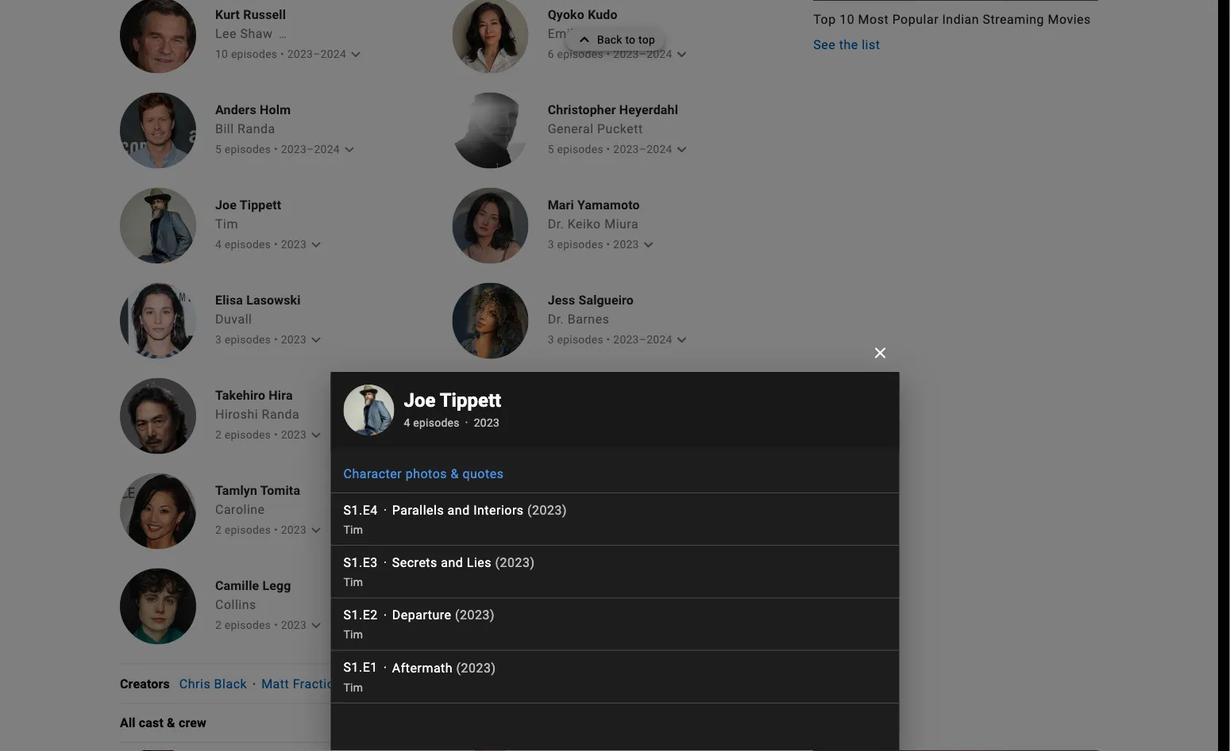 Task type: vqa. For each thing, say whether or not it's contained in the screenshot.
American Horror Story - viewed 2 weeks ago image
no



Task type: describe. For each thing, give the bounding box(es) containing it.
joe tippett image
[[343, 385, 394, 436]]

&
[[451, 466, 459, 482]]

and for secrets
[[441, 556, 463, 571]]

2023
[[474, 417, 500, 430]]

character
[[343, 466, 402, 482]]

s1.e4
[[343, 503, 378, 518]]

quotes
[[462, 466, 504, 482]]

tim for s1.e3
[[343, 576, 363, 590]]

s1.e2
[[343, 608, 378, 624]]

interiors
[[473, 503, 524, 518]]

4
[[404, 417, 410, 430]]

departure
[[392, 608, 451, 624]]

tim for s1.e2
[[343, 629, 363, 642]]



Task type: locate. For each thing, give the bounding box(es) containing it.
(2023) right aftermath on the bottom of page
[[456, 661, 496, 676]]

0 vertical spatial and
[[448, 503, 470, 518]]

1 tim from the top
[[343, 524, 363, 537]]

aftermath (2023)
[[392, 661, 496, 676]]

tim
[[343, 524, 363, 537], [343, 576, 363, 590], [343, 629, 363, 642], [343, 682, 363, 695]]

4 tim from the top
[[343, 682, 363, 695]]

and for parallels
[[448, 503, 470, 518]]

and left lies
[[441, 556, 463, 571]]

secrets and lies (2023)
[[392, 556, 535, 571]]

close prompt image
[[871, 344, 890, 363]]

tim down the s1.e1
[[343, 682, 363, 695]]

parallels and interiors (2023)
[[392, 503, 567, 518]]

1 vertical spatial and
[[441, 556, 463, 571]]

(2023) right interiors at left bottom
[[527, 503, 567, 518]]

joe
[[404, 390, 436, 412]]

joe tippett dialog
[[0, 0, 1230, 752]]

joe tippett
[[404, 390, 501, 412]]

tim for s1.e1
[[343, 682, 363, 695]]

parallels
[[392, 503, 444, 518]]

character photos & quotes button
[[343, 464, 504, 484]]

episodes
[[413, 417, 460, 430]]

menu containing character photos & quotes
[[331, 455, 899, 704]]

tippett
[[440, 390, 501, 412]]

2 tim from the top
[[343, 576, 363, 590]]

group inside joe tippett dialog
[[343, 385, 394, 436]]

s1.e1
[[343, 661, 378, 676]]

(2023) down lies
[[455, 608, 495, 624]]

tim down s1.e2
[[343, 629, 363, 642]]

(2023) right lies
[[495, 556, 535, 571]]

s1.e3
[[343, 556, 378, 571]]

3 tim from the top
[[343, 629, 363, 642]]

and down &
[[448, 503, 470, 518]]

departure (2023)
[[392, 608, 495, 624]]

tim down s1.e4
[[343, 524, 363, 537]]

secrets
[[392, 556, 437, 571]]

menu inside joe tippett dialog
[[331, 455, 899, 704]]

aftermath
[[392, 661, 453, 676]]

(2023)
[[527, 503, 567, 518], [495, 556, 535, 571], [455, 608, 495, 624], [456, 661, 496, 676]]

menu
[[331, 455, 899, 704]]

tim for s1.e4
[[343, 524, 363, 537]]

tim down s1.e3
[[343, 576, 363, 590]]

character photos & quotes
[[343, 466, 504, 482]]

4 episodes
[[404, 417, 460, 430]]

group
[[343, 385, 394, 436]]

photos
[[406, 466, 447, 482]]

lies
[[467, 556, 492, 571]]

and
[[448, 503, 470, 518], [441, 556, 463, 571]]



